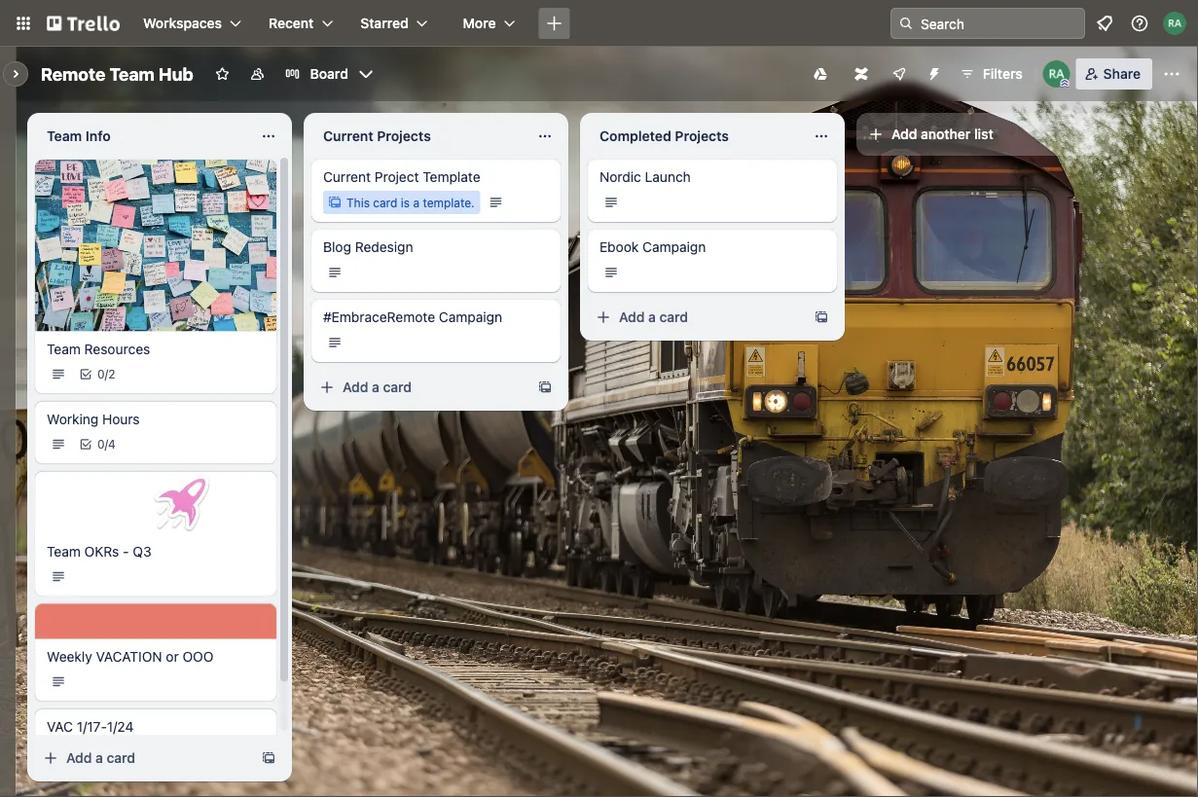 Task type: vqa. For each thing, say whether or not it's contained in the screenshot.
Try
no



Task type: describe. For each thing, give the bounding box(es) containing it.
vac 1/17-1/24
[[47, 719, 134, 735]]

q3
[[133, 543, 152, 559]]

automation image
[[919, 58, 946, 86]]

working hours
[[47, 411, 140, 427]]

a right the is
[[413, 196, 420, 209]]

0 / 2
[[97, 368, 115, 381]]

this
[[347, 196, 370, 209]]

create from template… image for nordic launch
[[814, 310, 829, 325]]

add inside "button"
[[892, 126, 918, 142]]

this card is a template.
[[347, 196, 475, 209]]

remote team hub
[[41, 63, 193, 84]]

-
[[123, 543, 129, 559]]

star or unstar board image
[[215, 66, 230, 82]]

Board name text field
[[31, 58, 203, 90]]

Search field
[[914, 9, 1085, 38]]

nordic
[[600, 169, 641, 185]]

team for team resources
[[47, 341, 81, 357]]

add a card button for launch
[[588, 302, 806, 333]]

team resources link
[[47, 339, 265, 359]]

working
[[47, 411, 99, 427]]

confluence icon image
[[855, 67, 868, 81]]

or
[[166, 649, 179, 665]]

ebook campaign link
[[600, 238, 826, 257]]

a for working hours
[[96, 750, 103, 766]]

add a card for project
[[343, 379, 412, 395]]

more
[[463, 15, 496, 31]]

this member is an admin of this board. image
[[1061, 79, 1070, 88]]

card left the is
[[373, 196, 398, 209]]

recent button
[[257, 8, 345, 39]]

share
[[1104, 66, 1141, 82]]

recent
[[269, 15, 314, 31]]

2 vertical spatial add a card
[[66, 750, 135, 766]]

0 for hours
[[97, 438, 105, 451]]

starred
[[361, 15, 409, 31]]

nordic launch link
[[600, 167, 826, 187]]

Team Info text field
[[35, 121, 249, 152]]

weekly vacation or ooo
[[47, 649, 214, 665]]

project
[[375, 169, 419, 185]]

board
[[310, 66, 348, 82]]

1/17-
[[77, 719, 107, 735]]

vac
[[47, 719, 73, 735]]

template
[[423, 169, 481, 185]]

current projects
[[323, 128, 431, 144]]

0 notifications image
[[1093, 12, 1117, 35]]

card for working hours
[[107, 750, 135, 766]]

2 vertical spatial add a card button
[[35, 743, 253, 774]]

Completed Projects text field
[[588, 121, 802, 152]]

filters
[[983, 66, 1023, 82]]

completed projects
[[600, 128, 729, 144]]

ooo
[[183, 649, 214, 665]]

rocketship image
[[149, 471, 214, 535]]

campaign for #embraceremote campaign
[[439, 309, 502, 325]]

workspaces button
[[131, 8, 253, 39]]

2
[[108, 368, 115, 381]]

team for team okrs - q3
[[47, 543, 81, 559]]

team for team info
[[47, 128, 82, 144]]

weekly vacation or ooo link
[[47, 647, 265, 667]]

filters button
[[954, 58, 1029, 90]]

nordic launch
[[600, 169, 691, 185]]

/ for resources
[[105, 368, 108, 381]]

back to home image
[[47, 8, 120, 39]]

current for current projects
[[323, 128, 373, 144]]

team resources
[[47, 341, 150, 357]]

workspace visible image
[[250, 66, 265, 82]]

projects for completed projects
[[675, 128, 729, 144]]

working hours link
[[47, 410, 265, 429]]

current project template
[[323, 169, 481, 185]]

1/24
[[107, 719, 134, 735]]

add a card for launch
[[619, 309, 688, 325]]



Task type: locate. For each thing, give the bounding box(es) containing it.
team
[[109, 63, 155, 84], [47, 128, 82, 144], [47, 341, 81, 357], [47, 543, 81, 559]]

okrs
[[84, 543, 119, 559]]

1 projects from the left
[[377, 128, 431, 144]]

campaign
[[643, 239, 706, 255], [439, 309, 502, 325]]

completed
[[600, 128, 672, 144]]

/
[[105, 368, 108, 381], [105, 438, 108, 451]]

add left another
[[892, 126, 918, 142]]

workspaces
[[143, 15, 222, 31]]

is
[[401, 196, 410, 209]]

power ups image
[[892, 66, 907, 82]]

team okrs - q3 link
[[47, 542, 265, 561]]

show menu image
[[1162, 64, 1182, 84]]

a down 1/17-
[[96, 750, 103, 766]]

0 vertical spatial /
[[105, 368, 108, 381]]

1 vertical spatial add a card button
[[312, 372, 530, 403]]

0 vertical spatial campaign
[[643, 239, 706, 255]]

team inside board name text box
[[109, 63, 155, 84]]

current
[[323, 128, 373, 144], [323, 169, 371, 185]]

card down ebook campaign
[[660, 309, 688, 325]]

add a card
[[619, 309, 688, 325], [343, 379, 412, 395], [66, 750, 135, 766]]

ruby anderson (rubyanderson7) image
[[1043, 60, 1071, 88]]

ebook
[[600, 239, 639, 255]]

open information menu image
[[1130, 14, 1150, 33]]

blog redesign link
[[323, 238, 549, 257]]

1 vertical spatial create from template… image
[[537, 380, 553, 395]]

1 horizontal spatial campaign
[[643, 239, 706, 255]]

1 vertical spatial 0
[[97, 438, 105, 451]]

2 horizontal spatial create from template… image
[[814, 310, 829, 325]]

1 vertical spatial current
[[323, 169, 371, 185]]

campaign down blog redesign link
[[439, 309, 502, 325]]

list
[[975, 126, 994, 142]]

blog
[[323, 239, 351, 255]]

redesign
[[355, 239, 413, 255]]

0 vertical spatial add a card button
[[588, 302, 806, 333]]

team left resources
[[47, 341, 81, 357]]

hub
[[159, 63, 193, 84]]

1 0 from the top
[[97, 368, 105, 381]]

projects up current project template
[[377, 128, 431, 144]]

hours
[[102, 411, 140, 427]]

vac 1/17-1/24 link
[[47, 717, 265, 737]]

1 horizontal spatial add a card button
[[312, 372, 530, 403]]

weekly
[[47, 649, 92, 665]]

current for current project template
[[323, 169, 371, 185]]

#embraceremote campaign
[[323, 309, 502, 325]]

add a card button
[[588, 302, 806, 333], [312, 372, 530, 403], [35, 743, 253, 774]]

a for ebook campaign
[[649, 309, 656, 325]]

1 horizontal spatial projects
[[675, 128, 729, 144]]

card for blog redesign
[[383, 379, 412, 395]]

Current Projects text field
[[312, 121, 526, 152]]

primary element
[[0, 0, 1198, 47]]

add for working hours
[[66, 750, 92, 766]]

1 current from the top
[[323, 128, 373, 144]]

add a card button for project
[[312, 372, 530, 403]]

add
[[892, 126, 918, 142], [619, 309, 645, 325], [343, 379, 368, 395], [66, 750, 92, 766]]

2 0 from the top
[[97, 438, 105, 451]]

add down vac 1/17-1/24
[[66, 750, 92, 766]]

1 / from the top
[[105, 368, 108, 381]]

current inside current project template link
[[323, 169, 371, 185]]

campaign for ebook campaign
[[643, 239, 706, 255]]

add down #embraceremote
[[343, 379, 368, 395]]

0 for resources
[[97, 368, 105, 381]]

share button
[[1076, 58, 1153, 90]]

#embraceremote campaign link
[[323, 308, 549, 327]]

/ down team resources
[[105, 368, 108, 381]]

create from template… image
[[814, 310, 829, 325], [537, 380, 553, 395], [261, 751, 276, 766]]

another
[[921, 126, 971, 142]]

projects for current projects
[[377, 128, 431, 144]]

resources
[[84, 341, 150, 357]]

current down board button
[[323, 128, 373, 144]]

current project template link
[[323, 167, 549, 187]]

0 left 4
[[97, 438, 105, 451]]

info
[[85, 128, 111, 144]]

create from template… image for current project template
[[537, 380, 553, 395]]

current inside current projects text field
[[323, 128, 373, 144]]

2 current from the top
[[323, 169, 371, 185]]

0
[[97, 368, 105, 381], [97, 438, 105, 451]]

0 horizontal spatial add a card
[[66, 750, 135, 766]]

0 left 2
[[97, 368, 105, 381]]

remote
[[41, 63, 105, 84]]

add a card button down vac 1/17-1/24 link
[[35, 743, 253, 774]]

0 / 4
[[97, 438, 116, 451]]

card for ebook campaign
[[660, 309, 688, 325]]

#embraceremote
[[323, 309, 435, 325]]

2 horizontal spatial add a card button
[[588, 302, 806, 333]]

1 vertical spatial campaign
[[439, 309, 502, 325]]

ebook campaign
[[600, 239, 706, 255]]

projects inside text field
[[377, 128, 431, 144]]

0 horizontal spatial create from template… image
[[261, 751, 276, 766]]

team info
[[47, 128, 111, 144]]

a down #embraceremote
[[372, 379, 380, 395]]

search image
[[899, 16, 914, 31]]

create board or workspace image
[[545, 14, 564, 33]]

add down ebook
[[619, 309, 645, 325]]

campaign right ebook
[[643, 239, 706, 255]]

template.
[[423, 196, 475, 209]]

0 vertical spatial 0
[[97, 368, 105, 381]]

0 vertical spatial add a card
[[619, 309, 688, 325]]

a for blog redesign
[[372, 379, 380, 395]]

projects inside "text field"
[[675, 128, 729, 144]]

card down #embraceremote campaign
[[383, 379, 412, 395]]

team left "okrs"
[[47, 543, 81, 559]]

add a card down 1/17-
[[66, 750, 135, 766]]

team inside text field
[[47, 128, 82, 144]]

card
[[373, 196, 398, 209], [660, 309, 688, 325], [383, 379, 412, 395], [107, 750, 135, 766]]

google drive icon image
[[814, 67, 827, 81]]

add a card down #embraceremote
[[343, 379, 412, 395]]

0 vertical spatial current
[[323, 128, 373, 144]]

a
[[413, 196, 420, 209], [649, 309, 656, 325], [372, 379, 380, 395], [96, 750, 103, 766]]

1 horizontal spatial add a card
[[343, 379, 412, 395]]

a down ebook campaign
[[649, 309, 656, 325]]

2 / from the top
[[105, 438, 108, 451]]

0 horizontal spatial campaign
[[439, 309, 502, 325]]

vacation
[[96, 649, 162, 665]]

1 vertical spatial add a card
[[343, 379, 412, 395]]

launch
[[645, 169, 691, 185]]

team okrs - q3
[[47, 543, 152, 559]]

2 vertical spatial create from template… image
[[261, 751, 276, 766]]

add a card button down ebook campaign link
[[588, 302, 806, 333]]

/ for hours
[[105, 438, 108, 451]]

2 horizontal spatial add a card
[[619, 309, 688, 325]]

team left info
[[47, 128, 82, 144]]

board button
[[277, 58, 382, 90]]

projects
[[377, 128, 431, 144], [675, 128, 729, 144]]

add another list button
[[857, 113, 1122, 156]]

/ down working hours
[[105, 438, 108, 451]]

2 projects from the left
[[675, 128, 729, 144]]

projects up nordic launch link at the top right of page
[[675, 128, 729, 144]]

add a card button down #embraceremote campaign
[[312, 372, 530, 403]]

card down 1/24
[[107, 750, 135, 766]]

0 horizontal spatial add a card button
[[35, 743, 253, 774]]

0 vertical spatial create from template… image
[[814, 310, 829, 325]]

team left hub
[[109, 63, 155, 84]]

0 horizontal spatial projects
[[377, 128, 431, 144]]

1 vertical spatial /
[[105, 438, 108, 451]]

add for blog redesign
[[343, 379, 368, 395]]

add for ebook campaign
[[619, 309, 645, 325]]

current up this
[[323, 169, 371, 185]]

add another list
[[892, 126, 994, 142]]

more button
[[451, 8, 527, 39]]

4
[[108, 438, 116, 451]]

blog redesign
[[323, 239, 413, 255]]

add a card down ebook campaign
[[619, 309, 688, 325]]

ruby anderson (rubyanderson7) image
[[1163, 12, 1187, 35]]

1 horizontal spatial create from template… image
[[537, 380, 553, 395]]

starred button
[[349, 8, 440, 39]]



